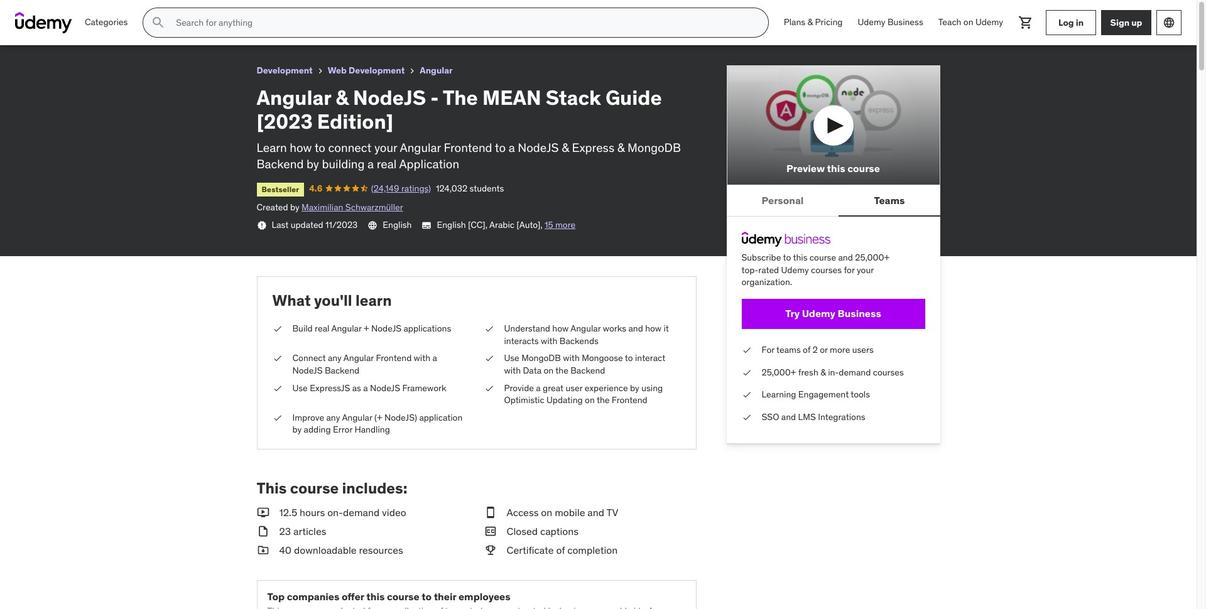 Task type: locate. For each thing, give the bounding box(es) containing it.
application
[[419, 412, 463, 423]]

1 horizontal spatial edition]
[[317, 109, 394, 135]]

what
[[272, 291, 311, 311]]

course down the "udemy business" image
[[810, 252, 836, 263]]

demand down includes:
[[343, 506, 380, 519]]

0 vertical spatial (24,149 ratings)
[[91, 22, 151, 33]]

xsmall image for last
[[257, 220, 267, 230]]

0 horizontal spatial ratings)
[[121, 22, 151, 33]]

1 horizontal spatial mean
[[483, 85, 542, 110]]

any inside connect any angular frontend with a nodejs backend
[[328, 353, 342, 364]]

backend up expressjs
[[325, 365, 360, 376]]

1 horizontal spatial courses
[[873, 367, 904, 378]]

0 horizontal spatial guide
[[185, 6, 213, 18]]

1 horizontal spatial ratings)
[[402, 183, 431, 194]]

with
[[541, 335, 558, 347], [414, 353, 431, 364], [563, 353, 580, 364], [504, 365, 521, 376]]

and up for
[[839, 252, 853, 263]]

subscribe
[[742, 252, 781, 263]]

updated
[[291, 219, 323, 230]]

any for adding
[[326, 412, 340, 423]]

small image
[[257, 506, 269, 520], [484, 506, 497, 520], [257, 525, 269, 539], [484, 525, 497, 539], [484, 544, 497, 558]]

ratings)
[[121, 22, 151, 33], [402, 183, 431, 194]]

and inside subscribe to this course and 25,000+ top‑rated udemy courses for your organization.
[[839, 252, 853, 263]]

0 vertical spatial edition]
[[245, 6, 283, 18]]

15
[[545, 219, 553, 230]]

any right connect
[[328, 353, 342, 364]]

1 horizontal spatial (24,149 ratings)
[[371, 183, 431, 194]]

students right submit search icon at top
[[189, 22, 224, 33]]

124,032 down 'application'
[[436, 183, 468, 194]]

ratings) down 'application'
[[402, 183, 431, 194]]

interacts
[[504, 335, 539, 347]]

0 vertical spatial the
[[556, 365, 569, 376]]

by down improve
[[293, 424, 302, 436]]

25,000+ down teams 'button'
[[855, 252, 890, 263]]

business up users
[[838, 308, 882, 320]]

1 horizontal spatial the
[[597, 395, 610, 406]]

mongodb up the "data"
[[522, 353, 561, 364]]

how up backends
[[553, 323, 569, 334]]

the inside the angular & nodejs - the mean stack guide [2023 edition] learn how to connect your angular frontend to a nodejs & express & mongodb backend by building a real application
[[443, 85, 478, 110]]

0 horizontal spatial the
[[103, 6, 121, 18]]

maximilian
[[302, 202, 343, 213]]

mean inside the angular & nodejs - the mean stack guide [2023 edition] learn how to connect your angular frontend to a nodejs & express & mongodb backend by building a real application
[[483, 85, 542, 110]]

2 horizontal spatial this
[[827, 162, 846, 175]]

business inside "link"
[[838, 308, 882, 320]]

mean
[[123, 6, 152, 18], [483, 85, 542, 110]]

0 horizontal spatial more
[[556, 219, 576, 230]]

1 vertical spatial 4.6
[[309, 183, 323, 194]]

on right teach
[[964, 16, 974, 28]]

xsmall image left connect
[[272, 353, 282, 365]]

by left "using"
[[630, 382, 640, 394]]

as
[[352, 382, 361, 394]]

the left submit search icon at top
[[103, 6, 121, 18]]

1 horizontal spatial students
[[470, 183, 504, 194]]

backend inside 'use mongodb with mongoose to interact with data on the backend'
[[571, 365, 605, 376]]

frontend up 'application'
[[444, 140, 492, 155]]

xsmall image left the "data"
[[484, 353, 494, 365]]

0 vertical spatial bestseller
[[15, 23, 53, 33]]

tools
[[851, 389, 870, 400]]

mongodb right express
[[628, 140, 681, 155]]

learning engagement tools
[[762, 389, 870, 400]]

1 vertical spatial edition]
[[317, 109, 394, 135]]

0 horizontal spatial bestseller
[[15, 23, 53, 33]]

udemy
[[858, 16, 886, 28], [976, 16, 1004, 28], [781, 264, 809, 276], [802, 308, 836, 320]]

1 horizontal spatial [2023
[[257, 109, 313, 135]]

1 vertical spatial this
[[793, 252, 808, 263]]

resources
[[359, 545, 403, 557]]

of down the captions
[[556, 545, 565, 557]]

1 vertical spatial bestseller
[[262, 185, 299, 194]]

1 horizontal spatial the
[[443, 85, 478, 110]]

of left '2'
[[803, 344, 811, 356]]

- for angular & nodejs - the mean stack guide [2023 edition] learn how to connect your angular frontend to a nodejs & express & mongodb backend by building a real application
[[431, 85, 439, 110]]

0 vertical spatial 124,032
[[156, 22, 187, 33]]

0 horizontal spatial students
[[189, 22, 224, 33]]

english right course language image
[[383, 219, 412, 230]]

mobile
[[555, 506, 585, 519]]

edition] for angular & nodejs - the mean stack guide [2023 edition]
[[245, 6, 283, 18]]

of
[[803, 344, 811, 356], [556, 545, 565, 557]]

with up the framework
[[414, 353, 431, 364]]

provide a great user experience by using optimistic updating on the frontend
[[504, 382, 663, 406]]

courses left for
[[811, 264, 842, 276]]

- down angular link
[[431, 85, 439, 110]]

1 vertical spatial more
[[830, 344, 850, 356]]

0 vertical spatial 25,000+
[[855, 252, 890, 263]]

& inside plans & pricing link
[[808, 16, 813, 28]]

small image
[[257, 544, 269, 558]]

small image left 'access'
[[484, 506, 497, 520]]

with down understand
[[541, 335, 558, 347]]

0 vertical spatial use
[[504, 353, 520, 364]]

any up error
[[326, 412, 340, 423]]

1 vertical spatial the
[[597, 395, 610, 406]]

25,000+
[[855, 252, 890, 263], [762, 367, 796, 378]]

mongodb inside the angular & nodejs - the mean stack guide [2023 edition] learn how to connect your angular frontend to a nodejs & express & mongodb backend by building a real application
[[628, 140, 681, 155]]

0 horizontal spatial (24,149 ratings)
[[91, 22, 151, 33]]

log
[[1059, 17, 1074, 28]]

created by maximilian schwarzmüller
[[257, 202, 403, 213]]

ratings) down the angular & nodejs - the mean stack guide [2023 edition] at the top
[[121, 22, 151, 33]]

40 downloadable resources
[[279, 545, 403, 557]]

closed captions
[[507, 525, 579, 538]]

great
[[543, 382, 564, 394]]

this right 'preview'
[[827, 162, 846, 175]]

0 vertical spatial 124,032 students
[[156, 22, 224, 33]]

1 vertical spatial -
[[431, 85, 439, 110]]

backend inside the angular & nodejs - the mean stack guide [2023 edition] learn how to connect your angular frontend to a nodejs & express & mongodb backend by building a real application
[[257, 157, 304, 172]]

0 horizontal spatial demand
[[343, 506, 380, 519]]

maximilian schwarzmüller link
[[302, 202, 403, 213]]

use mongodb with mongoose to interact with data on the backend
[[504, 353, 666, 376]]

in-
[[828, 367, 839, 378]]

expressjs
[[310, 382, 350, 394]]

0 vertical spatial more
[[556, 219, 576, 230]]

business inside 'link'
[[888, 16, 924, 28]]

1 vertical spatial demand
[[343, 506, 380, 519]]

understand
[[504, 323, 550, 334]]

build real angular + nodejs applications
[[293, 323, 451, 334]]

edition] for angular & nodejs - the mean stack guide [2023 edition] learn how to connect your angular frontend to a nodejs & express & mongodb backend by building a real application
[[317, 109, 394, 135]]

a inside connect any angular frontend with a nodejs backend
[[433, 353, 437, 364]]

25,000+ up learning
[[762, 367, 796, 378]]

created
[[257, 202, 288, 213]]

english right the closed captions "image"
[[437, 219, 466, 230]]

mongodb inside 'use mongodb with mongoose to interact with data on the backend'
[[522, 353, 561, 364]]

1 vertical spatial use
[[293, 382, 308, 394]]

learning
[[762, 389, 796, 400]]

2 horizontal spatial backend
[[571, 365, 605, 376]]

& right plans
[[808, 16, 813, 28]]

2 development from the left
[[349, 65, 405, 76]]

choose a language image
[[1163, 16, 1176, 29]]

1 horizontal spatial 124,032
[[436, 183, 468, 194]]

stack for angular & nodejs - the mean stack guide [2023 edition] learn how to connect your angular frontend to a nodejs & express & mongodb backend by building a real application
[[546, 85, 601, 110]]

tab list
[[727, 186, 940, 217]]

course language image
[[368, 220, 378, 230]]

real right build
[[315, 323, 330, 334]]

companies
[[287, 591, 340, 603]]

1 horizontal spatial of
[[803, 344, 811, 356]]

students up the [cc], arabic
[[470, 183, 504, 194]]

to inside 'use mongodb with mongoose to interact with data on the backend'
[[625, 353, 633, 364]]

course up hours
[[290, 479, 339, 498]]

teach on udemy link
[[931, 8, 1011, 38]]

on-
[[327, 506, 343, 519]]

adding
[[304, 424, 331, 436]]

guide for angular & nodejs - the mean stack guide [2023 edition]
[[185, 6, 213, 18]]

0 vertical spatial [2023
[[215, 6, 243, 18]]

guide inside the angular & nodejs - the mean stack guide [2023 edition] learn how to connect your angular frontend to a nodejs & express & mongodb backend by building a real application
[[606, 85, 662, 110]]

a
[[509, 140, 515, 155], [368, 157, 374, 172], [433, 353, 437, 364], [363, 382, 368, 394], [536, 382, 541, 394]]

your right for
[[857, 264, 874, 276]]

nodejs inside connect any angular frontend with a nodejs backend
[[293, 365, 323, 376]]

0 horizontal spatial your
[[374, 140, 397, 155]]

xsmall image left expressjs
[[272, 382, 282, 395]]

xsmall image
[[315, 66, 325, 76], [407, 66, 417, 76], [272, 353, 282, 365], [484, 353, 494, 365], [742, 367, 752, 379], [484, 382, 494, 395], [742, 411, 752, 424], [272, 412, 282, 424]]

0 horizontal spatial [2023
[[215, 6, 243, 18]]

xsmall image for learning
[[742, 389, 752, 401]]

4.6 left categories dropdown button
[[63, 22, 76, 33]]

1 vertical spatial real
[[315, 323, 330, 334]]

this down the "udemy business" image
[[793, 252, 808, 263]]

tab list containing personal
[[727, 186, 940, 217]]

1 vertical spatial of
[[556, 545, 565, 557]]

use left expressjs
[[293, 382, 308, 394]]

real left 'application'
[[377, 157, 397, 172]]

your inside the angular & nodejs - the mean stack guide [2023 edition] learn how to connect your angular frontend to a nodejs & express & mongodb backend by building a real application
[[374, 140, 397, 155]]

use down interacts
[[504, 353, 520, 364]]

& left in-
[[821, 367, 826, 378]]

0 horizontal spatial of
[[556, 545, 565, 557]]

1 vertical spatial mean
[[483, 85, 542, 110]]

your
[[374, 140, 397, 155], [857, 264, 874, 276]]

use
[[504, 353, 520, 364], [293, 382, 308, 394]]

xsmall image left interacts
[[484, 323, 494, 335]]

1 vertical spatial 25,000+
[[762, 367, 796, 378]]

0 horizontal spatial -
[[97, 6, 101, 18]]

fresh
[[799, 367, 819, 378]]

xsmall image for for
[[742, 344, 752, 357]]

the down angular link
[[443, 85, 478, 110]]

1 vertical spatial any
[[326, 412, 340, 423]]

xsmall image left build
[[272, 323, 282, 335]]

124,032
[[156, 22, 187, 33], [436, 183, 468, 194]]

0 vertical spatial stack
[[155, 6, 182, 18]]

xsmall image left the fresh
[[742, 367, 752, 379]]

development
[[257, 65, 313, 76], [349, 65, 405, 76]]

1 vertical spatial frontend
[[376, 353, 412, 364]]

1 horizontal spatial english
[[437, 219, 466, 230]]

0 vertical spatial your
[[374, 140, 397, 155]]

0 horizontal spatial development
[[257, 65, 313, 76]]

by left building
[[307, 157, 319, 172]]

1 horizontal spatial mongodb
[[628, 140, 681, 155]]

a inside 'provide a great user experience by using optimistic updating on the frontend'
[[536, 382, 541, 394]]

small image for 12.5
[[257, 506, 269, 520]]

1 horizontal spatial demand
[[839, 367, 871, 378]]

courses down users
[[873, 367, 904, 378]]

backend down mongoose
[[571, 365, 605, 376]]

xsmall image left improve
[[272, 412, 282, 424]]

on right the "data"
[[544, 365, 554, 376]]

demand up tools
[[839, 367, 871, 378]]

124,032 students up the [cc], arabic
[[436, 183, 504, 194]]

1 horizontal spatial stack
[[546, 85, 601, 110]]

0 horizontal spatial the
[[556, 365, 569, 376]]

Search for anything text field
[[174, 12, 753, 33]]

0 horizontal spatial use
[[293, 382, 308, 394]]

1 horizontal spatial 25,000+
[[855, 252, 890, 263]]

xsmall image left provide
[[484, 382, 494, 395]]

demand
[[839, 367, 871, 378], [343, 506, 380, 519]]

(24,149 down the angular & nodejs - the mean stack guide [2023 edition] at the top
[[91, 22, 119, 33]]

course inside subscribe to this course and 25,000+ top‑rated udemy courses for your organization.
[[810, 252, 836, 263]]

xsmall image for understand
[[484, 323, 494, 335]]

the down experience
[[597, 395, 610, 406]]

small image for 23
[[257, 525, 269, 539]]

how right learn
[[290, 140, 312, 155]]

improve
[[293, 412, 324, 423]]

stack
[[155, 6, 182, 18], [546, 85, 601, 110]]

udemy image
[[15, 12, 72, 33]]

try udemy business link
[[742, 299, 925, 329]]

0 vertical spatial this
[[827, 162, 846, 175]]

backend down learn
[[257, 157, 304, 172]]

development right web
[[349, 65, 405, 76]]

top companies offer this course to their employees
[[267, 591, 511, 603]]

1 horizontal spatial more
[[830, 344, 850, 356]]

udemy business
[[858, 16, 924, 28]]

1 vertical spatial your
[[857, 264, 874, 276]]

frontend down "using"
[[612, 395, 648, 406]]

0 horizontal spatial backend
[[257, 157, 304, 172]]

this right offer on the bottom left of the page
[[367, 591, 385, 603]]

angular
[[10, 6, 47, 18], [420, 65, 453, 76], [257, 85, 331, 110], [400, 140, 441, 155], [331, 323, 362, 334], [571, 323, 601, 334], [344, 353, 374, 364], [342, 412, 372, 423]]

0 vertical spatial demand
[[839, 367, 871, 378]]

(24,149 ratings) up schwarzmüller
[[371, 183, 431, 194]]

provide
[[504, 382, 534, 394]]

courses
[[811, 264, 842, 276], [873, 367, 904, 378]]

more right 15
[[556, 219, 576, 230]]

xsmall image left learning
[[742, 389, 752, 401]]

4.6 up maximilian
[[309, 183, 323, 194]]

1 english from the left
[[383, 219, 412, 230]]

to
[[315, 140, 326, 155], [495, 140, 506, 155], [783, 252, 791, 263], [625, 353, 633, 364], [422, 591, 432, 603]]

stack for angular & nodejs - the mean stack guide [2023 edition]
[[155, 6, 182, 18]]

any
[[328, 353, 342, 364], [326, 412, 340, 423]]

0 horizontal spatial mean
[[123, 6, 152, 18]]

how left the it
[[646, 323, 662, 334]]

by
[[307, 157, 319, 172], [290, 202, 300, 213], [630, 382, 640, 394], [293, 424, 302, 436]]

1 horizontal spatial guide
[[606, 85, 662, 110]]

with down backends
[[563, 353, 580, 364]]

0 horizontal spatial frontend
[[376, 353, 412, 364]]

0 vertical spatial the
[[103, 6, 121, 18]]

any inside improve any angular (+ nodejs) application by adding error handling
[[326, 412, 340, 423]]

on down experience
[[585, 395, 595, 406]]

xsmall image left sso
[[742, 411, 752, 424]]

0 horizontal spatial mongodb
[[522, 353, 561, 364]]

[2023 inside the angular & nodejs - the mean stack guide [2023 edition] learn how to connect your angular frontend to a nodejs & express & mongodb backend by building a real application
[[257, 109, 313, 135]]

(24,149 up schwarzmüller
[[371, 183, 399, 194]]

development left web
[[257, 65, 313, 76]]

1 vertical spatial guide
[[606, 85, 662, 110]]

edition]
[[245, 6, 283, 18], [317, 109, 394, 135]]

access
[[507, 506, 539, 519]]

edition] inside the angular & nodejs - the mean stack guide [2023 edition] learn how to connect your angular frontend to a nodejs & express & mongodb backend by building a real application
[[317, 109, 394, 135]]

business left teach
[[888, 16, 924, 28]]

framework
[[402, 382, 447, 394]]

2 english from the left
[[437, 219, 466, 230]]

course up teams
[[848, 162, 880, 175]]

1 vertical spatial mongodb
[[522, 353, 561, 364]]

the up great
[[556, 365, 569, 376]]

mongodb
[[628, 140, 681, 155], [522, 353, 561, 364]]

0 vertical spatial business
[[888, 16, 924, 28]]

udemy up "organization."
[[781, 264, 809, 276]]

1 horizontal spatial backend
[[325, 365, 360, 376]]

+
[[364, 323, 369, 334]]

0 horizontal spatial business
[[838, 308, 882, 320]]

124,032 students
[[156, 22, 224, 33], [436, 183, 504, 194]]

use inside 'use mongodb with mongoose to interact with data on the backend'
[[504, 353, 520, 364]]

1 vertical spatial (24,149 ratings)
[[371, 183, 431, 194]]

sign up
[[1111, 17, 1143, 28]]

1 vertical spatial business
[[838, 308, 882, 320]]

stack inside the angular & nodejs - the mean stack guide [2023 edition] learn how to connect your angular frontend to a nodejs & express & mongodb backend by building a real application
[[546, 85, 601, 110]]

1 horizontal spatial 124,032 students
[[436, 183, 504, 194]]

2 vertical spatial frontend
[[612, 395, 648, 406]]

1 horizontal spatial use
[[504, 353, 520, 364]]

xsmall image for connect any angular frontend with a nodejs backend
[[272, 353, 282, 365]]

0 horizontal spatial english
[[383, 219, 412, 230]]

frontend down build real angular + nodejs applications
[[376, 353, 412, 364]]

express
[[572, 140, 615, 155]]

nodejs
[[58, 6, 95, 18], [353, 85, 426, 110], [518, 140, 559, 155], [371, 323, 402, 334], [293, 365, 323, 376], [370, 382, 400, 394]]

this
[[827, 162, 846, 175], [793, 252, 808, 263], [367, 591, 385, 603]]

understand how angular works and how it interacts with backends
[[504, 323, 669, 347]]

1 horizontal spatial (24,149
[[371, 183, 399, 194]]

xsmall image
[[257, 220, 267, 230], [272, 323, 282, 335], [484, 323, 494, 335], [742, 344, 752, 357], [272, 382, 282, 395], [742, 389, 752, 401]]

124,032 students down the angular & nodejs - the mean stack guide [2023 edition] at the top
[[156, 22, 224, 33]]

xsmall image left for
[[742, 344, 752, 357]]

0 horizontal spatial edition]
[[245, 6, 283, 18]]

1 vertical spatial [2023
[[257, 109, 313, 135]]

0 vertical spatial mean
[[123, 6, 152, 18]]

small image left 12.5 at the left
[[257, 506, 269, 520]]

english for english
[[383, 219, 412, 230]]

real inside the angular & nodejs - the mean stack guide [2023 edition] learn how to connect your angular frontend to a nodejs & express & mongodb backend by building a real application
[[377, 157, 397, 172]]

with inside understand how angular works and how it interacts with backends
[[541, 335, 558, 347]]

this course includes:
[[257, 479, 408, 498]]

development link
[[257, 63, 313, 78]]

0 horizontal spatial courses
[[811, 264, 842, 276]]

more
[[556, 219, 576, 230], [830, 344, 850, 356]]

sign up link
[[1102, 10, 1152, 35]]

0 vertical spatial frontend
[[444, 140, 492, 155]]

[2023
[[215, 6, 243, 18], [257, 109, 313, 135]]

angular inside understand how angular works and how it interacts with backends
[[571, 323, 601, 334]]

small image left closed on the left bottom of the page
[[484, 525, 497, 539]]

0 horizontal spatial how
[[290, 140, 312, 155]]

mean for angular & nodejs - the mean stack guide [2023 edition] learn how to connect your angular frontend to a nodejs & express & mongodb backend by building a real application
[[483, 85, 542, 110]]

on inside 'use mongodb with mongoose to interact with data on the backend'
[[544, 365, 554, 376]]

connect any angular frontend with a nodejs backend
[[293, 353, 437, 376]]

- inside the angular & nodejs - the mean stack guide [2023 edition] learn how to connect your angular frontend to a nodejs & express & mongodb backend by building a real application
[[431, 85, 439, 110]]

2 horizontal spatial how
[[646, 323, 662, 334]]

0 horizontal spatial stack
[[155, 6, 182, 18]]

udemy right pricing on the right of the page
[[858, 16, 886, 28]]

and right sso
[[782, 411, 796, 423]]

engagement
[[799, 389, 849, 400]]

(24,149 ratings) down the angular & nodejs - the mean stack guide [2023 edition] at the top
[[91, 22, 151, 33]]

for teams of 2 or more users
[[762, 344, 874, 356]]

frontend inside 'provide a great user experience by using optimistic updating on the frontend'
[[612, 395, 648, 406]]

small image up small image
[[257, 525, 269, 539]]

2 vertical spatial this
[[367, 591, 385, 603]]

0 horizontal spatial 4.6
[[63, 22, 76, 33]]

any for backend
[[328, 353, 342, 364]]

on inside 'provide a great user experience by using optimistic updating on the frontend'
[[585, 395, 595, 406]]

0 horizontal spatial real
[[315, 323, 330, 334]]

2 horizontal spatial frontend
[[612, 395, 648, 406]]

124,032 down the angular & nodejs - the mean stack guide [2023 edition] at the top
[[156, 22, 187, 33]]

sso
[[762, 411, 780, 423]]

your right connect
[[374, 140, 397, 155]]

and left tv on the bottom right of page
[[588, 506, 605, 519]]



Task type: vqa. For each thing, say whether or not it's contained in the screenshot.
the right Guide
yes



Task type: describe. For each thing, give the bounding box(es) containing it.
udemy left shopping cart with 0 items icon
[[976, 16, 1004, 28]]

xsmall image left angular link
[[407, 66, 417, 76]]

more for 15
[[556, 219, 576, 230]]

small image for closed
[[484, 525, 497, 539]]

connect
[[293, 353, 326, 364]]

small image for certificate
[[484, 544, 497, 558]]

[2023 for angular & nodejs - the mean stack guide [2023 edition] learn how to connect your angular frontend to a nodejs & express & mongodb backend by building a real application
[[257, 109, 313, 135]]

building
[[322, 157, 365, 172]]

11/2023
[[326, 219, 358, 230]]

up
[[1132, 17, 1143, 28]]

mean for angular & nodejs - the mean stack guide [2023 edition]
[[123, 6, 152, 18]]

by inside 'provide a great user experience by using optimistic updating on the frontend'
[[630, 382, 640, 394]]

with up provide
[[504, 365, 521, 376]]

top‑rated
[[742, 264, 779, 276]]

1 vertical spatial 124,032
[[436, 183, 468, 194]]

closed captions image
[[422, 220, 432, 230]]

course left their
[[387, 591, 420, 603]]

the for angular & nodejs - the mean stack guide [2023 edition]
[[103, 6, 121, 18]]

,
[[541, 219, 543, 230]]

xsmall image for sso and lms integrations
[[742, 411, 752, 424]]

[2023 for angular & nodejs - the mean stack guide [2023 edition]
[[215, 6, 243, 18]]

last updated 11/2023
[[272, 219, 358, 230]]

1 development from the left
[[257, 65, 313, 76]]

video
[[382, 506, 406, 519]]

tv
[[607, 506, 619, 519]]

data
[[523, 365, 542, 376]]

works
[[603, 323, 627, 334]]

access on mobile and tv
[[507, 506, 619, 519]]

categories
[[85, 16, 128, 28]]

build
[[293, 323, 313, 334]]

[cc], arabic
[[468, 219, 515, 230]]

employees
[[459, 591, 511, 603]]

12.5
[[279, 506, 297, 519]]

angular link
[[420, 63, 453, 78]]

udemy inside "link"
[[802, 308, 836, 320]]

& down web
[[336, 85, 349, 110]]

using
[[642, 382, 663, 394]]

improve any angular (+ nodejs) application by adding error handling
[[293, 412, 463, 436]]

(+
[[375, 412, 382, 423]]

shopping cart with 0 items image
[[1019, 15, 1034, 30]]

personal
[[762, 194, 804, 207]]

1 horizontal spatial 4.6
[[309, 183, 323, 194]]

pricing
[[815, 16, 843, 28]]

udemy business link
[[851, 8, 931, 38]]

frontend inside connect any angular frontend with a nodejs backend
[[376, 353, 412, 364]]

& left categories
[[50, 6, 56, 18]]

& left express
[[562, 140, 569, 155]]

guide for angular & nodejs - the mean stack guide [2023 edition] learn how to connect your angular frontend to a nodejs & express & mongodb backend by building a real application
[[606, 85, 662, 110]]

xsmall image left web
[[315, 66, 325, 76]]

what you'll learn
[[272, 291, 392, 311]]

0 horizontal spatial 124,032 students
[[156, 22, 224, 33]]

your inside subscribe to this course and 25,000+ top‑rated udemy courses for your organization.
[[857, 264, 874, 276]]

plans & pricing link
[[777, 8, 851, 38]]

and inside understand how angular works and how it interacts with backends
[[629, 323, 643, 334]]

preview this course
[[787, 162, 880, 175]]

offer
[[342, 591, 364, 603]]

plans
[[784, 16, 806, 28]]

xsmall image for 25,000+ fresh & in-demand courses
[[742, 367, 752, 379]]

the inside 'provide a great user experience by using optimistic updating on the frontend'
[[597, 395, 610, 406]]

angular & nodejs - the mean stack guide [2023 edition]
[[10, 6, 283, 18]]

on up closed captions
[[541, 506, 553, 519]]

for
[[844, 264, 855, 276]]

web development link
[[328, 63, 405, 78]]

by inside the angular & nodejs - the mean stack guide [2023 edition] learn how to connect your angular frontend to a nodejs & express & mongodb backend by building a real application
[[307, 157, 319, 172]]

articles
[[294, 525, 326, 538]]

log in
[[1059, 17, 1084, 28]]

learn
[[257, 140, 287, 155]]

1 horizontal spatial how
[[553, 323, 569, 334]]

experience
[[585, 382, 628, 394]]

course inside 'button'
[[848, 162, 880, 175]]

english for english [cc], arabic [auto] , 15 more
[[437, 219, 466, 230]]

certificate
[[507, 545, 554, 557]]

teach
[[939, 16, 962, 28]]

1 vertical spatial courses
[[873, 367, 904, 378]]

plans & pricing
[[784, 16, 843, 28]]

mongoose
[[582, 353, 623, 364]]

25,000+ fresh & in-demand courses
[[762, 367, 904, 378]]

preview
[[787, 162, 825, 175]]

hours
[[300, 506, 325, 519]]

0 vertical spatial students
[[189, 22, 224, 33]]

in
[[1076, 17, 1084, 28]]

web development
[[328, 65, 405, 76]]

with inside connect any angular frontend with a nodejs backend
[[414, 353, 431, 364]]

organization.
[[742, 277, 793, 288]]

angular inside connect any angular frontend with a nodejs backend
[[344, 353, 374, 364]]

captions
[[540, 525, 579, 538]]

xsmall image for use
[[272, 382, 282, 395]]

0 horizontal spatial 25,000+
[[762, 367, 796, 378]]

udemy business image
[[742, 232, 830, 247]]

how inside the angular & nodejs - the mean stack guide [2023 edition] learn how to connect your angular frontend to a nodejs & express & mongodb backend by building a real application
[[290, 140, 312, 155]]

frontend inside the angular & nodejs - the mean stack guide [2023 edition] learn how to connect your angular frontend to a nodejs & express & mongodb backend by building a real application
[[444, 140, 492, 155]]

this inside subscribe to this course and 25,000+ top‑rated udemy courses for your organization.
[[793, 252, 808, 263]]

teams
[[777, 344, 801, 356]]

more for or
[[830, 344, 850, 356]]

[auto]
[[517, 219, 541, 230]]

by inside improve any angular (+ nodejs) application by adding error handling
[[293, 424, 302, 436]]

small image for access
[[484, 506, 497, 520]]

log in link
[[1046, 10, 1097, 35]]

try
[[786, 308, 800, 320]]

0 horizontal spatial (24,149
[[91, 22, 119, 33]]

closed
[[507, 525, 538, 538]]

xsmall image for use mongodb with mongoose to interact with data on the backend
[[484, 353, 494, 365]]

the inside 'use mongodb with mongoose to interact with data on the backend'
[[556, 365, 569, 376]]

use for use mongodb with mongoose to interact with data on the backend
[[504, 353, 520, 364]]

use for use expressjs as a nodejs framework
[[293, 382, 308, 394]]

12.5 hours on-demand video
[[279, 506, 406, 519]]

web
[[328, 65, 347, 76]]

udemy inside 'link'
[[858, 16, 886, 28]]

& right express
[[618, 140, 625, 155]]

by up updated
[[290, 202, 300, 213]]

interact
[[635, 353, 666, 364]]

xsmall image for improve any angular (+ nodejs) application by adding error handling
[[272, 412, 282, 424]]

25,000+ inside subscribe to this course and 25,000+ top‑rated udemy courses for your organization.
[[855, 252, 890, 263]]

1 vertical spatial (24,149
[[371, 183, 399, 194]]

users
[[853, 344, 874, 356]]

to inside subscribe to this course and 25,000+ top‑rated udemy courses for your organization.
[[783, 252, 791, 263]]

xsmall image for provide a great user experience by using optimistic updating on the frontend
[[484, 382, 494, 395]]

0 horizontal spatial 124,032
[[156, 22, 187, 33]]

connect
[[328, 140, 372, 155]]

their
[[434, 591, 456, 603]]

angular inside improve any angular (+ nodejs) application by adding error handling
[[342, 412, 372, 423]]

teams
[[874, 194, 905, 207]]

submit search image
[[151, 15, 166, 30]]

for
[[762, 344, 775, 356]]

backend inside connect any angular frontend with a nodejs backend
[[325, 365, 360, 376]]

1 horizontal spatial bestseller
[[262, 185, 299, 194]]

0 vertical spatial of
[[803, 344, 811, 356]]

udemy inside subscribe to this course and 25,000+ top‑rated udemy courses for your organization.
[[781, 264, 809, 276]]

includes:
[[342, 479, 408, 498]]

xsmall image for build
[[272, 323, 282, 335]]

15 more button
[[545, 219, 576, 231]]

the for angular & nodejs - the mean stack guide [2023 edition] learn how to connect your angular frontend to a nodejs & express & mongodb backend by building a real application
[[443, 85, 478, 110]]

courses inside subscribe to this course and 25,000+ top‑rated udemy courses for your organization.
[[811, 264, 842, 276]]

learn
[[356, 291, 392, 311]]

angular & nodejs - the mean stack guide [2023 edition] learn how to connect your angular frontend to a nodejs & express & mongodb backend by building a real application
[[257, 85, 681, 172]]

this inside 'button'
[[827, 162, 846, 175]]

certificate of completion
[[507, 545, 618, 557]]

1 vertical spatial students
[[470, 183, 504, 194]]

sign
[[1111, 17, 1130, 28]]

- for angular & nodejs - the mean stack guide [2023 edition]
[[97, 6, 101, 18]]

user
[[566, 382, 583, 394]]

preview this course button
[[727, 65, 940, 186]]

you'll
[[314, 291, 352, 311]]

personal button
[[727, 186, 839, 216]]



